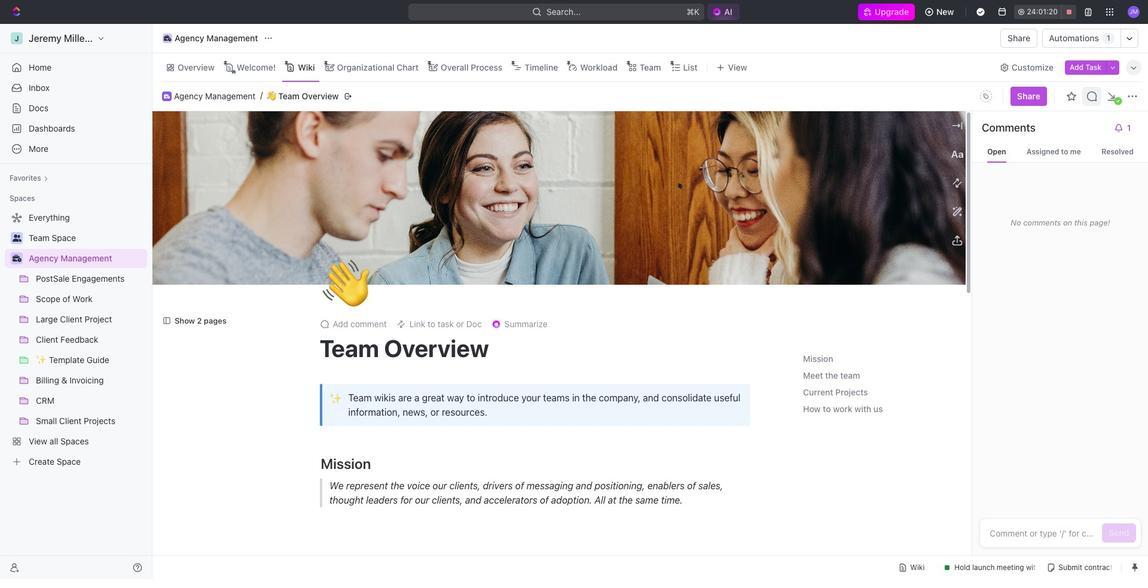 Task type: locate. For each thing, give the bounding box(es) containing it.
0 vertical spatial our
[[433, 481, 447, 491]]

projects down crm link
[[84, 416, 115, 426]]

0 vertical spatial mission
[[803, 354, 834, 364]]

sidebar navigation
[[0, 24, 155, 579]]

24:01:20
[[1027, 7, 1058, 16]]

to right way
[[467, 393, 476, 403]]

agency management link for business time icon to the bottom
[[174, 91, 256, 101]]

agency down team space
[[29, 253, 58, 263]]

to for assigned
[[1062, 147, 1069, 156]]

user group image
[[12, 235, 21, 242]]

0 horizontal spatial or
[[431, 407, 440, 418]]

projects up 'how to work with us' on the right of the page
[[836, 387, 868, 397]]

0 horizontal spatial 👋
[[267, 91, 277, 101]]

how to work with us
[[803, 404, 883, 414]]

new
[[937, 7, 954, 17]]

company,
[[599, 393, 641, 403]]

1 horizontal spatial meet the team
[[803, 371, 861, 381]]

0 horizontal spatial 1
[[1107, 34, 1111, 43]]

1 horizontal spatial ✨
[[330, 392, 342, 404]]

2 horizontal spatial and
[[643, 393, 659, 403]]

agency management for business time image's agency management link
[[29, 253, 112, 263]]

✨ inside sidebar navigation
[[36, 355, 47, 365]]

1 vertical spatial or
[[431, 407, 440, 418]]

1 horizontal spatial our
[[433, 481, 447, 491]]

to left me
[[1062, 147, 1069, 156]]

2 horizontal spatial overview
[[384, 334, 489, 362]]

doc
[[467, 319, 482, 329]]

clients, right for on the bottom left of page
[[432, 495, 463, 506]]

client inside large client project link
[[60, 314, 82, 324]]

we
[[329, 481, 344, 491]]

process
[[471, 62, 503, 72]]

0 vertical spatial add
[[1070, 63, 1084, 71]]

or left doc
[[456, 319, 464, 329]]

mission up current on the bottom right of page
[[803, 354, 834, 364]]

are
[[398, 393, 412, 403]]

1 vertical spatial and
[[576, 481, 592, 491]]

0 vertical spatial ✨
[[36, 355, 47, 365]]

team left "list" link
[[640, 62, 661, 72]]

1 horizontal spatial projects
[[836, 387, 868, 397]]

to right how
[[823, 404, 831, 414]]

agency down overview link
[[174, 91, 203, 101]]

management down the 'welcome!' link at left
[[205, 91, 256, 101]]

clients, left drivers
[[449, 481, 480, 491]]

agency for business time image's agency management link
[[29, 253, 58, 263]]

1 vertical spatial overview
[[302, 91, 339, 101]]

0 vertical spatial share
[[1008, 33, 1031, 43]]

1 horizontal spatial or
[[456, 319, 464, 329]]

dropdown menu image
[[977, 87, 996, 106]]

agency up overview link
[[175, 33, 204, 43]]

enablers
[[648, 481, 685, 491]]

add
[[1070, 63, 1084, 71], [333, 319, 348, 329]]

share up customize button at right top
[[1008, 33, 1031, 43]]

2 vertical spatial agency management link
[[29, 249, 145, 268]]

client feedback
[[36, 334, 98, 345]]

0 vertical spatial meet
[[803, 371, 823, 381]]

1 right automations
[[1107, 34, 1111, 43]]

0 vertical spatial spaces
[[10, 194, 35, 203]]

our down the voice
[[415, 495, 429, 506]]

link to task or doc
[[410, 319, 482, 329]]

0 vertical spatial agency management
[[175, 33, 258, 43]]

1 up resolved
[[1128, 123, 1131, 133]]

small client projects
[[36, 416, 115, 426]]

2 vertical spatial agency
[[29, 253, 58, 263]]

team down wiki link
[[278, 91, 300, 101]]

agency for agency management link associated with business time icon to the bottom
[[174, 91, 203, 101]]

postsale
[[36, 273, 70, 284]]

agency
[[175, 33, 204, 43], [174, 91, 203, 101], [29, 253, 58, 263]]

business time image
[[12, 255, 21, 262]]

1 horizontal spatial and
[[576, 481, 592, 491]]

1 vertical spatial agency management link
[[174, 91, 256, 101]]

2 vertical spatial management
[[61, 253, 112, 263]]

postsale engagements link
[[36, 269, 145, 288]]

1 vertical spatial mission
[[321, 456, 371, 472]]

and right company,
[[643, 393, 659, 403]]

client down 'large'
[[36, 334, 58, 345]]

resolved
[[1102, 147, 1134, 156]]

client inside small client projects link
[[59, 416, 82, 426]]

spaces
[[10, 194, 35, 203], [60, 436, 89, 446]]

upgrade link
[[858, 4, 915, 20]]

wikis
[[374, 393, 396, 403]]

0 horizontal spatial ✨
[[36, 355, 47, 365]]

0 vertical spatial or
[[456, 319, 464, 329]]

automations
[[1050, 33, 1100, 43]]

client up view all spaces 'link' in the bottom of the page
[[59, 416, 82, 426]]

1 vertical spatial space
[[57, 456, 81, 467]]

1 horizontal spatial meet
[[803, 371, 823, 381]]

2 vertical spatial overview
[[384, 334, 489, 362]]

agency management link down overview link
[[174, 91, 256, 101]]

1 vertical spatial 👋
[[322, 256, 370, 312]]

0 vertical spatial and
[[643, 393, 659, 403]]

0 vertical spatial client
[[60, 314, 82, 324]]

project
[[85, 314, 112, 324]]

management inside sidebar navigation
[[61, 253, 112, 263]]

wiki link
[[296, 59, 315, 76]]

change cover button
[[705, 261, 774, 280]]

0 vertical spatial management
[[207, 33, 258, 43]]

1 vertical spatial ✨
[[330, 392, 342, 404]]

✨ left wikis
[[330, 392, 342, 404]]

0 vertical spatial business time image
[[164, 35, 171, 41]]

miller's
[[64, 33, 96, 44]]

add task button
[[1066, 60, 1107, 74]]

add for add task
[[1070, 63, 1084, 71]]

1 vertical spatial add
[[333, 319, 348, 329]]

0 horizontal spatial meet
[[321, 554, 354, 570]]

share down customize button at right top
[[1018, 91, 1041, 101]]

or down great
[[431, 407, 440, 418]]

scope
[[36, 294, 60, 304]]

0 vertical spatial agency management link
[[160, 31, 261, 45]]

1 vertical spatial our
[[415, 495, 429, 506]]

1 vertical spatial client
[[36, 334, 58, 345]]

👋 down welcome!
[[267, 91, 277, 101]]

0 vertical spatial view
[[728, 62, 748, 72]]

overview down link to task or doc dropdown button on the left bottom of the page
[[384, 334, 489, 362]]

and inside team wikis are a great way to introduce your teams in the company, and consolidate useful information, news, or resources.
[[643, 393, 659, 403]]

1
[[1107, 34, 1111, 43], [1128, 123, 1131, 133]]

👋 up add comment
[[322, 256, 370, 312]]

✨ up billing
[[36, 355, 47, 365]]

1 vertical spatial spaces
[[60, 436, 89, 446]]

space inside 'link'
[[52, 233, 76, 243]]

management up the 'welcome!' link at left
[[207, 33, 258, 43]]

add inside add task button
[[1070, 63, 1084, 71]]

2 vertical spatial client
[[59, 416, 82, 426]]

✨ template guide link
[[36, 351, 145, 370]]

0 horizontal spatial team
[[382, 554, 414, 570]]

0 vertical spatial team
[[841, 371, 861, 381]]

team up information,
[[348, 393, 372, 403]]

the
[[826, 371, 839, 381], [583, 393, 597, 403], [390, 481, 404, 491], [619, 495, 633, 506], [357, 554, 379, 570]]

more
[[29, 144, 48, 154]]

jm
[[1130, 8, 1139, 15]]

team down add comment
[[320, 334, 379, 362]]

view right list
[[728, 62, 748, 72]]

&
[[61, 375, 67, 385]]

0 horizontal spatial projects
[[84, 416, 115, 426]]

list
[[684, 62, 698, 72]]

1 horizontal spatial view
[[728, 62, 748, 72]]

view inside 'link'
[[29, 436, 47, 446]]

1 vertical spatial management
[[205, 91, 256, 101]]

2 vertical spatial and
[[465, 495, 481, 506]]

home
[[29, 62, 52, 72]]

to right link
[[428, 319, 436, 329]]

at
[[608, 495, 616, 506]]

management down team space 'link'
[[61, 253, 112, 263]]

comments
[[1024, 217, 1062, 227]]

jeremy miller's workspace, , element
[[11, 32, 23, 44]]

1 horizontal spatial add
[[1070, 63, 1084, 71]]

👋 inside 👋 team overview
[[267, 91, 277, 101]]

show
[[175, 316, 195, 325]]

client for small
[[59, 416, 82, 426]]

for
[[400, 495, 412, 506]]

inbox link
[[5, 78, 147, 98]]

agency inside sidebar navigation
[[29, 253, 58, 263]]

and left accelerators
[[465, 495, 481, 506]]

send button
[[1102, 523, 1137, 543]]

postsale engagements
[[36, 273, 125, 284]]

agency management link down team space 'link'
[[29, 249, 145, 268]]

space
[[52, 233, 76, 243], [57, 456, 81, 467]]

1 horizontal spatial 1
[[1128, 123, 1131, 133]]

create space
[[29, 456, 81, 467]]

1 vertical spatial agency
[[174, 91, 203, 101]]

overall process link
[[439, 59, 503, 76]]

agency management link up overview link
[[160, 31, 261, 45]]

workspace
[[99, 33, 148, 44]]

space down view all spaces 'link' in the bottom of the page
[[57, 456, 81, 467]]

team inside team wikis are a great way to introduce your teams in the company, and consolidate useful information, news, or resources.
[[348, 393, 372, 403]]

add left task
[[1070, 63, 1084, 71]]

our right the voice
[[433, 481, 447, 491]]

workload link
[[578, 59, 618, 76]]

team right user group icon on the left top of the page
[[29, 233, 50, 243]]

✨ template guide
[[36, 355, 109, 365]]

chart
[[397, 62, 419, 72]]

1 vertical spatial meet the team
[[321, 554, 414, 570]]

overview down wiki
[[302, 91, 339, 101]]

crm link
[[36, 391, 145, 410]]

1 horizontal spatial spaces
[[60, 436, 89, 446]]

billing & invoicing link
[[36, 371, 145, 390]]

tree containing everything
[[5, 208, 147, 471]]

agency management up postsale engagements
[[29, 253, 112, 263]]

0 vertical spatial projects
[[836, 387, 868, 397]]

dashboards
[[29, 123, 75, 133]]

0 horizontal spatial overview
[[178, 62, 215, 72]]

1 vertical spatial projects
[[84, 416, 115, 426]]

me
[[1071, 147, 1082, 156]]

0 horizontal spatial add
[[333, 319, 348, 329]]

spaces down favorites
[[10, 194, 35, 203]]

agency management inside sidebar navigation
[[29, 253, 112, 263]]

agency management
[[175, 33, 258, 43], [174, 91, 256, 101], [29, 253, 112, 263]]

team space
[[29, 233, 76, 243]]

j
[[15, 34, 19, 43]]

0 vertical spatial meet the team
[[803, 371, 861, 381]]

1 inside dropdown button
[[1128, 123, 1131, 133]]

✨
[[36, 355, 47, 365], [330, 392, 342, 404]]

or inside dropdown button
[[456, 319, 464, 329]]

1 vertical spatial agency management
[[174, 91, 256, 101]]

0 vertical spatial 👋
[[267, 91, 277, 101]]

1 horizontal spatial mission
[[803, 354, 834, 364]]

small
[[36, 416, 57, 426]]

the inside team wikis are a great way to introduce your teams in the company, and consolidate useful information, news, or resources.
[[583, 393, 597, 403]]

spaces down small client projects at the left bottom
[[60, 436, 89, 446]]

a
[[415, 393, 420, 403]]

overview left the 'welcome!' link at left
[[178, 62, 215, 72]]

with
[[855, 404, 872, 414]]

customize button
[[997, 59, 1058, 76]]

team
[[640, 62, 661, 72], [278, 91, 300, 101], [29, 233, 50, 243], [320, 334, 379, 362], [348, 393, 372, 403]]

introduce
[[478, 393, 519, 403]]

jm button
[[1125, 2, 1144, 22]]

1 vertical spatial 1
[[1128, 123, 1131, 133]]

assigned
[[1027, 147, 1060, 156]]

add left comment
[[333, 319, 348, 329]]

view left all
[[29, 436, 47, 446]]

of left work
[[63, 294, 70, 304]]

view for view
[[728, 62, 748, 72]]

list link
[[681, 59, 698, 76]]

0 horizontal spatial spaces
[[10, 194, 35, 203]]

1 horizontal spatial 👋
[[322, 256, 370, 312]]

tree
[[5, 208, 147, 471]]

0 horizontal spatial our
[[415, 495, 429, 506]]

workload
[[580, 62, 618, 72]]

meet the team
[[803, 371, 861, 381], [321, 554, 414, 570]]

0 vertical spatial space
[[52, 233, 76, 243]]

view inside button
[[728, 62, 748, 72]]

1 vertical spatial share
[[1018, 91, 1041, 101]]

and up adoption.
[[576, 481, 592, 491]]

mission up we
[[321, 456, 371, 472]]

projects inside sidebar navigation
[[84, 416, 115, 426]]

agency management down overview link
[[174, 91, 256, 101]]

1 vertical spatial view
[[29, 436, 47, 446]]

0 horizontal spatial and
[[465, 495, 481, 506]]

1 horizontal spatial team
[[841, 371, 861, 381]]

way
[[447, 393, 464, 403]]

space down everything link
[[52, 233, 76, 243]]

team for team
[[640, 62, 661, 72]]

client feedback link
[[36, 330, 145, 349]]

business time image
[[164, 35, 171, 41], [164, 94, 170, 99]]

team inside 'link'
[[29, 233, 50, 243]]

cover
[[745, 265, 767, 275]]

0 horizontal spatial mission
[[321, 456, 371, 472]]

to inside dropdown button
[[428, 319, 436, 329]]

agency management up overview link
[[175, 33, 258, 43]]

2 vertical spatial agency management
[[29, 253, 112, 263]]

1 horizontal spatial overview
[[302, 91, 339, 101]]

0 vertical spatial overview
[[178, 62, 215, 72]]

client
[[60, 314, 82, 324], [36, 334, 58, 345], [59, 416, 82, 426]]

0 vertical spatial 1
[[1107, 34, 1111, 43]]

of down messaging
[[540, 495, 549, 506]]

client up "client feedback"
[[60, 314, 82, 324]]

0 horizontal spatial view
[[29, 436, 47, 446]]

add comment
[[333, 319, 387, 329]]



Task type: vqa. For each thing, say whether or not it's contained in the screenshot.
the LineUp Icon
no



Task type: describe. For each thing, give the bounding box(es) containing it.
ai button
[[708, 4, 740, 20]]

create
[[29, 456, 54, 467]]

resources.
[[442, 407, 488, 418]]

assigned to me
[[1027, 147, 1082, 156]]

small client projects link
[[36, 412, 145, 431]]

this
[[1075, 217, 1088, 227]]

docs
[[29, 103, 48, 113]]

team overview
[[320, 334, 489, 362]]

agency management link for business time image
[[29, 249, 145, 268]]

management for business time icon to the bottom
[[205, 91, 256, 101]]

overview inside overview link
[[178, 62, 215, 72]]

task
[[438, 319, 454, 329]]

all
[[50, 436, 58, 446]]

1 vertical spatial meet
[[321, 554, 354, 570]]

everything
[[29, 212, 70, 223]]

more button
[[5, 139, 147, 159]]

add task
[[1070, 63, 1102, 71]]

add for add comment
[[333, 319, 348, 329]]

information,
[[348, 407, 400, 418]]

0 vertical spatial clients,
[[449, 481, 480, 491]]

task
[[1086, 63, 1102, 71]]

on
[[1064, 217, 1073, 227]]

current projects
[[803, 387, 868, 397]]

management for business time image
[[61, 253, 112, 263]]

of left the sales,
[[687, 481, 696, 491]]

reposition
[[656, 265, 697, 275]]

to for link
[[428, 319, 436, 329]]

reposition button
[[648, 261, 705, 280]]

feedback
[[61, 334, 98, 345]]

same
[[635, 495, 659, 506]]

✨ for ✨ template guide
[[36, 355, 47, 365]]

link
[[410, 319, 426, 329]]

team link
[[638, 59, 661, 76]]

to inside team wikis are a great way to introduce your teams in the company, and consolidate useful information, news, or resources.
[[467, 393, 476, 403]]

we represent the voice our clients, drivers of messaging and positioning, enablers of sales, thought leaders for our clients, and accelerators of adoption. all at the same time.
[[329, 481, 726, 506]]

send
[[1109, 528, 1129, 538]]

share button
[[1001, 29, 1038, 48]]

change
[[712, 265, 743, 275]]

client inside the client feedback link
[[36, 334, 58, 345]]

guide
[[87, 355, 109, 365]]

dashboards link
[[5, 119, 147, 138]]

crm
[[36, 395, 54, 406]]

show 2 pages
[[175, 316, 227, 325]]

view all spaces
[[29, 436, 89, 446]]

no
[[1011, 217, 1022, 227]]

of inside tree
[[63, 294, 70, 304]]

large client project
[[36, 314, 112, 324]]

work
[[833, 404, 853, 414]]

open
[[988, 147, 1007, 156]]

1 vertical spatial team
[[382, 554, 414, 570]]

view all spaces link
[[5, 432, 145, 451]]

accelerators
[[484, 495, 537, 506]]

billing
[[36, 375, 59, 385]]

ai
[[725, 7, 733, 17]]

template
[[49, 355, 84, 365]]

leaders
[[366, 495, 398, 506]]

jeremy
[[29, 33, 62, 44]]

jeremy miller's workspace
[[29, 33, 148, 44]]

wiki
[[298, 62, 315, 72]]

time.
[[661, 495, 683, 506]]

1 button
[[1110, 118, 1140, 138]]

👋 for 👋 team overview
[[267, 91, 277, 101]]

space for create space
[[57, 456, 81, 467]]

messaging
[[526, 481, 573, 491]]

your
[[522, 393, 541, 403]]

useful
[[714, 393, 741, 403]]

us
[[874, 404, 883, 414]]

of up accelerators
[[515, 481, 524, 491]]

upgrade
[[875, 7, 909, 17]]

client for large
[[60, 314, 82, 324]]

view for view all spaces
[[29, 436, 47, 446]]

welcome!
[[237, 62, 276, 72]]

favorites button
[[5, 171, 53, 185]]

2
[[197, 316, 202, 325]]

billing & invoicing
[[36, 375, 104, 385]]

comment
[[351, 319, 387, 329]]

👋 for 👋
[[322, 256, 370, 312]]

or inside team wikis are a great way to introduce your teams in the company, and consolidate useful information, news, or resources.
[[431, 407, 440, 418]]

represent
[[346, 481, 388, 491]]

timeline
[[525, 62, 558, 72]]

new button
[[920, 2, 962, 22]]

0 horizontal spatial meet the team
[[321, 554, 414, 570]]

in
[[572, 393, 580, 403]]

no comments on this page!
[[1011, 217, 1111, 227]]

overall process
[[441, 62, 503, 72]]

tree inside sidebar navigation
[[5, 208, 147, 471]]

view button
[[713, 59, 752, 76]]

engagements
[[72, 273, 125, 284]]

organizational
[[337, 62, 395, 72]]

agency management for agency management link associated with business time icon to the bottom
[[174, 91, 256, 101]]

team for team space
[[29, 233, 50, 243]]

sales,
[[698, 481, 723, 491]]

search...
[[547, 7, 581, 17]]

team for team wikis are a great way to introduce your teams in the company, and consolidate useful information, news, or resources.
[[348, 393, 372, 403]]

✨ for ✨
[[330, 392, 342, 404]]

news,
[[403, 407, 428, 418]]

scope of work link
[[36, 290, 145, 309]]

spaces inside view all spaces 'link'
[[60, 436, 89, 446]]

create space link
[[5, 452, 145, 471]]

to for how
[[823, 404, 831, 414]]

invoicing
[[70, 375, 104, 385]]

space for team space
[[52, 233, 76, 243]]

1 vertical spatial business time image
[[164, 94, 170, 99]]

1 vertical spatial clients,
[[432, 495, 463, 506]]

link to task or doc button
[[392, 316, 487, 333]]

all
[[595, 495, 605, 506]]

home link
[[5, 58, 147, 77]]

docs link
[[5, 99, 147, 118]]

summarize
[[505, 319, 548, 329]]

drivers
[[483, 481, 513, 491]]

share inside button
[[1008, 33, 1031, 43]]

team for team overview
[[320, 334, 379, 362]]

👋 team overview
[[267, 91, 339, 101]]

0 vertical spatial agency
[[175, 33, 204, 43]]



